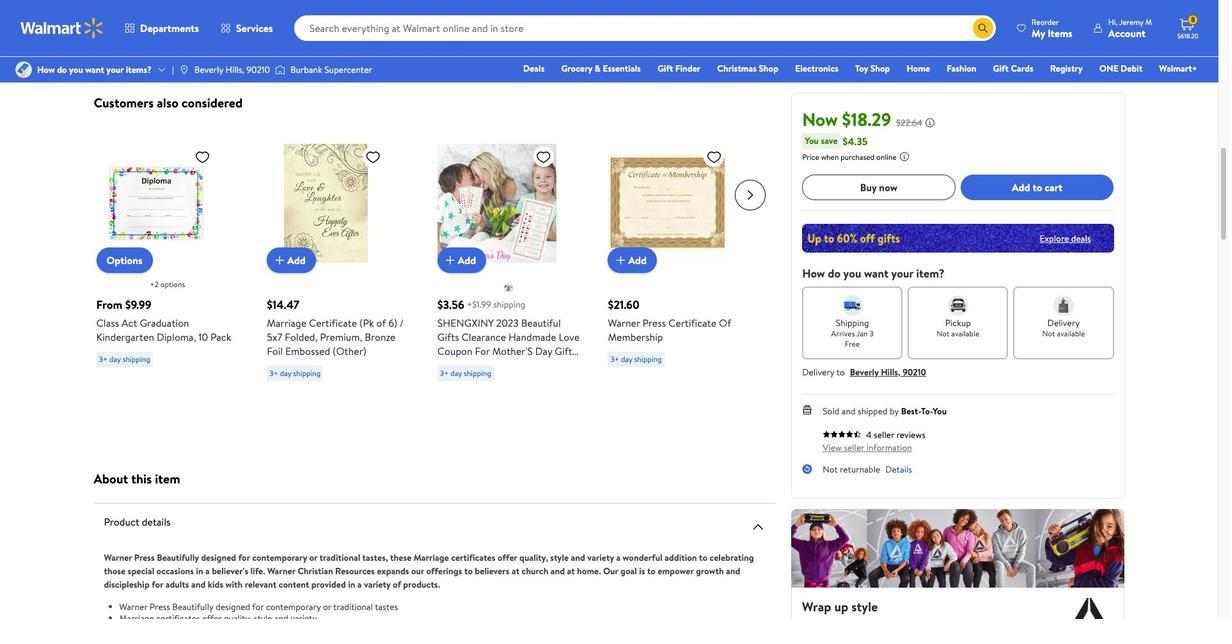 Task type: describe. For each thing, give the bounding box(es) containing it.
online
[[876, 152, 897, 162]]

not for pickup
[[937, 328, 950, 339]]

add to cart image for $14.47
[[272, 253, 287, 268]]

shipping arrives jan 3 free
[[831, 317, 874, 349]]

gift inside $3.56 +$1.99 shipping shengxiny 2023 beautiful gifts clearance handmade love coupon for mother's day gift certificate for mother 3+ day shipping
[[555, 344, 572, 358]]

press for warner press beautifully designed for contemporary or traditional tastes
[[150, 601, 170, 613]]

intent image for shipping image
[[842, 296, 863, 316]]

buy now button
[[802, 175, 956, 200]]

christmas
[[717, 62, 757, 75]]

cards
[[1011, 62, 1033, 75]]

traditional for tastes
[[333, 601, 373, 613]]

search icon image
[[978, 23, 988, 33]]

8
[[1191, 14, 1195, 25]]

3
[[870, 328, 874, 339]]

0 horizontal spatial not
[[823, 463, 838, 476]]

your for item?
[[891, 265, 914, 281]]

contemporary for tastes,
[[252, 551, 307, 564]]

home link
[[901, 61, 936, 75]]

$21.60 warner press  certificate of membership
[[608, 297, 731, 344]]

items
[[1048, 26, 1073, 40]]

of inside $14.47 marriage certificate (pk of 6) / 5x7 folded, premium, bronze foil embossed (other)
[[376, 316, 386, 330]]

departments
[[140, 21, 199, 35]]

day up departments popup button
[[106, 1, 117, 12]]

beautiful
[[521, 316, 561, 330]]

add to cart button
[[961, 175, 1114, 200]]

marriage inside $14.47 marriage certificate (pk of 6) / 5x7 folded, premium, bronze foil embossed (other)
[[267, 316, 307, 330]]

from
[[96, 297, 122, 313]]

is
[[639, 565, 645, 578]]

fashion link
[[941, 61, 982, 75]]

walmart+ link
[[1153, 61, 1203, 75]]

act
[[122, 316, 137, 330]]

0 horizontal spatial beverly
[[194, 63, 223, 76]]

add to favorites list, warner press  certificate of membership image
[[706, 149, 722, 165]]

about this item
[[94, 470, 180, 487]]

seller for view
[[844, 441, 864, 454]]

learn more about strikethrough prices image
[[925, 118, 935, 128]]

5x7
[[267, 330, 282, 344]]

shipping down the membership
[[634, 354, 662, 365]]

add for shengxiny 2023 beautiful gifts clearance handmade love coupon for mother's day gift certificate for mother image
[[458, 253, 476, 267]]

jeremy
[[1119, 16, 1144, 27]]

$14.47 marriage certificate (pk of 6) / 5x7 folded, premium, bronze foil embossed (other)
[[267, 297, 404, 358]]

occasions
[[156, 565, 194, 578]]

toy shop link
[[849, 61, 896, 75]]

add to favorites list, shengxiny 2023 beautiful gifts clearance handmade love coupon for mother's day gift certificate for mother image
[[536, 149, 551, 165]]

+2 options
[[150, 279, 185, 290]]

3+ day shipping down the membership
[[611, 354, 662, 365]]

1 vertical spatial variety
[[364, 578, 391, 591]]

products.
[[403, 578, 440, 591]]

3+ down the membership
[[611, 354, 619, 365]]

and right sold
[[842, 405, 856, 418]]

shengxiny
[[437, 316, 494, 330]]

returnable
[[840, 463, 880, 476]]

for for warner press beautifully designed for contemporary or traditional tastes
[[252, 601, 264, 613]]

contemporary for tastes
[[266, 601, 321, 613]]

1 horizontal spatial variety
[[587, 551, 614, 564]]

|
[[172, 63, 174, 76]]

one debit
[[1099, 62, 1143, 75]]

3+ day shipping up walmart site-wide search field
[[611, 1, 662, 12]]

day down the membership
[[621, 354, 632, 365]]

shop for toy shop
[[870, 62, 890, 75]]

certificate inside '$21.60 warner press  certificate of membership'
[[668, 316, 717, 330]]

Walmart Site-Wide search field
[[294, 15, 996, 41]]

customers also considered
[[94, 94, 243, 111]]

day down foil
[[280, 368, 291, 379]]

relevant
[[245, 578, 276, 591]]

how for how do you want your items?
[[37, 63, 55, 76]]

 image for burbank supercenter
[[275, 63, 285, 76]]

sold
[[823, 405, 840, 418]]

$3.56 +$1.99 shipping shengxiny 2023 beautiful gifts clearance handmade love coupon for mother's day gift certificate for mother 3+ day shipping
[[437, 297, 580, 379]]

warner up content in the left bottom of the page
[[267, 565, 295, 578]]

explore deals
[[1040, 232, 1091, 245]]

0 vertical spatial a
[[616, 551, 621, 564]]

your for items?
[[106, 63, 124, 76]]

of
[[719, 316, 731, 330]]

now
[[802, 107, 838, 132]]

up to sixty percent off deals. shop now. image
[[802, 224, 1114, 253]]

customers
[[94, 94, 154, 111]]

beautifully for warner press beautifully designed for contemporary or traditional tastes, these marriage certificates offer quality, style and variety a wonderful addition to celebrating those special occasions in a believer's life. warner christian resources expands our offerings to believers at church and at home. our goal is to empower growth and discipleship for adults and kids with relevant content provided in a variety of products.
[[157, 551, 199, 564]]

shipping down pink image
[[493, 298, 525, 311]]

item?
[[916, 265, 945, 281]]

legal information image
[[899, 152, 909, 162]]

of inside 'warner press beautifully designed for contemporary or traditional tastes, these marriage certificates offer quality, style and variety a wonderful addition to celebrating those special occasions in a believer's life. warner christian resources expands our offerings to believers at church and at home. our goal is to empower growth and discipleship for adults and kids with relevant content provided in a variety of products.'
[[393, 578, 401, 591]]

3+ inside $3.56 +$1.99 shipping shengxiny 2023 beautiful gifts clearance handmade love coupon for mother's day gift certificate for mother 3+ day shipping
[[440, 368, 449, 379]]

to down certificates
[[464, 565, 473, 578]]

shop for christmas shop
[[759, 62, 779, 75]]

product group containing $21.60
[[608, 118, 750, 386]]

press for warner press beautifully designed for contemporary or traditional tastes, these marriage certificates offer quality, style and variety a wonderful addition to celebrating those special occasions in a believer's life. warner christian resources expands our offerings to believers at church and at home. our goal is to empower growth and discipleship for adults and kids with relevant content provided in a variety of products.
[[134, 551, 155, 564]]

not for delivery
[[1042, 328, 1055, 339]]

8 $618.20
[[1178, 14, 1198, 40]]

shipping up burbank
[[293, 1, 321, 12]]

gift finder
[[657, 62, 701, 75]]

registry
[[1050, 62, 1083, 75]]

by
[[890, 405, 899, 418]]

shipping up walmart site-wide search field
[[634, 1, 662, 12]]

warner press beautifully designed for contemporary or traditional tastes, these marriage certificates offer quality, style and variety a wonderful addition to celebrating those special occasions in a believer's life. warner christian resources expands our offerings to believers at church and at home. our goal is to empower growth and discipleship for adults and kids with relevant content provided in a variety of products.
[[104, 551, 754, 591]]

3+ day shipping down kindergarten
[[99, 354, 150, 365]]

item
[[155, 470, 180, 487]]

to-
[[921, 405, 933, 418]]

cart
[[1045, 180, 1063, 194]]

next slide for customers also considered list image
[[735, 180, 766, 210]]

do for how do you want your item?
[[828, 265, 841, 281]]

this
[[131, 470, 152, 487]]

beautifully for warner press beautifully designed for contemporary or traditional tastes
[[172, 601, 213, 613]]

available for delivery
[[1057, 328, 1085, 339]]

shipping down kindergarten
[[123, 354, 150, 365]]

hi, jeremy m account
[[1108, 16, 1152, 40]]

believers
[[475, 565, 510, 578]]

grocery & essentials link
[[555, 61, 647, 75]]

my
[[1032, 26, 1045, 40]]

gift cards link
[[987, 61, 1039, 75]]

0 horizontal spatial 90210
[[246, 63, 270, 76]]

Search search field
[[294, 15, 996, 41]]

about
[[94, 470, 128, 487]]

press inside '$21.60 warner press  certificate of membership'
[[643, 316, 666, 330]]

and up home.
[[571, 551, 585, 564]]

buy now
[[860, 180, 898, 194]]

designed for warner press beautifully designed for contemporary or traditional tastes
[[216, 601, 250, 613]]

add to cart image for $21.60
[[613, 253, 628, 268]]

for left mother
[[488, 358, 503, 372]]

marriage inside 'warner press beautifully designed for contemporary or traditional tastes, these marriage certificates offer quality, style and variety a wonderful addition to celebrating those special occasions in a believer's life. warner christian resources expands our offerings to believers at church and at home. our goal is to empower growth and discipleship for adults and kids with relevant content provided in a variety of products.'
[[414, 551, 449, 564]]

product group containing $3.56
[[437, 118, 580, 386]]

warner inside '$21.60 warner press  certificate of membership'
[[608, 316, 640, 330]]

toy
[[855, 62, 868, 75]]

0 horizontal spatial a
[[205, 565, 210, 578]]

warner press beautifully designed for contemporary or traditional tastes
[[119, 601, 398, 613]]

church
[[522, 565, 548, 578]]

details button
[[885, 463, 912, 476]]

tastes
[[375, 601, 398, 613]]

add for warner press  certificate of membership image
[[628, 253, 647, 267]]

kindergarten
[[96, 330, 154, 344]]

or for tastes
[[323, 601, 331, 613]]

product details image
[[750, 519, 766, 535]]

0 vertical spatial in
[[196, 565, 203, 578]]

from $9.99 class act graduation kindergarten diploma, 10 pack
[[96, 297, 231, 344]]

shipping right 2- on the left top of page
[[119, 1, 147, 12]]

fashion
[[947, 62, 976, 75]]

3+ up search search field
[[611, 1, 619, 12]]

add to favorites list, class act graduation kindergarten diploma, 10 pack image
[[195, 149, 210, 165]]

those
[[104, 565, 126, 578]]

quality,
[[519, 551, 548, 564]]

add for "marriage certificate (pk of 6) / 5x7 folded, premium, bronze foil embossed (other)" image
[[287, 253, 306, 267]]

how do you want your items?
[[37, 63, 152, 76]]

our
[[411, 565, 424, 578]]

delivery for not
[[1047, 317, 1080, 329]]

now $18.29
[[802, 107, 891, 132]]

adults
[[165, 578, 189, 591]]

buy
[[860, 180, 877, 194]]

warner up those
[[104, 551, 132, 564]]

$618.20
[[1178, 31, 1198, 40]]

home
[[907, 62, 930, 75]]

traditional for tastes,
[[320, 551, 360, 564]]

1 horizontal spatial 90210
[[903, 366, 926, 379]]

1 vertical spatial hills,
[[881, 366, 900, 379]]

gift for gift finder
[[657, 62, 673, 75]]

jan
[[856, 328, 868, 339]]

 image for beverly hills, 90210
[[179, 65, 189, 75]]

to up "growth"
[[699, 551, 707, 564]]

options link
[[96, 248, 153, 273]]

delivery to beverly hills, 90210
[[802, 366, 926, 379]]

graduation
[[140, 316, 189, 330]]

day inside $3.56 +$1.99 shipping shengxiny 2023 beautiful gifts clearance handmade love coupon for mother's day gift certificate for mother 3+ day shipping
[[451, 368, 462, 379]]

to right is
[[647, 565, 656, 578]]

best-
[[901, 405, 921, 418]]

certificate inside $3.56 +$1.99 shipping shengxiny 2023 beautiful gifts clearance handmade love coupon for mother's day gift certificate for mother 3+ day shipping
[[437, 358, 485, 372]]

kids
[[208, 578, 223, 591]]

3+ down foil
[[269, 368, 278, 379]]



Task type: vqa. For each thing, say whether or not it's contained in the screenshot.
2023
yes



Task type: locate. For each thing, give the bounding box(es) containing it.
1 horizontal spatial certificate
[[437, 358, 485, 372]]

offerings
[[426, 565, 462, 578]]

4
[[866, 429, 872, 441]]

1 horizontal spatial shop
[[870, 62, 890, 75]]

you up price on the right
[[805, 134, 819, 147]]

shipping
[[119, 1, 147, 12], [293, 1, 321, 12], [634, 1, 662, 12], [493, 298, 525, 311], [123, 354, 150, 365], [634, 354, 662, 365], [293, 368, 321, 379], [464, 368, 491, 379]]

marriage
[[267, 316, 307, 330], [414, 551, 449, 564]]

1 vertical spatial or
[[323, 601, 331, 613]]

to left cart
[[1033, 180, 1042, 194]]

not inside pickup not available
[[937, 328, 950, 339]]

purchased
[[841, 152, 875, 162]]

1 horizontal spatial do
[[828, 265, 841, 281]]

press inside 'warner press beautifully designed for contemporary or traditional tastes, these marriage certificates offer quality, style and variety a wonderful addition to celebrating those special occasions in a believer's life. warner christian resources expands our offerings to believers at church and at home. our goal is to empower growth and discipleship for adults and kids with relevant content provided in a variety of products.'
[[134, 551, 155, 564]]

shengxiny 2023 beautiful gifts clearance handmade love coupon for mother's day gift certificate for mother image
[[437, 144, 556, 263]]

home.
[[577, 565, 601, 578]]

0 horizontal spatial how
[[37, 63, 55, 76]]

available inside pickup not available
[[951, 328, 980, 339]]

beverly hills, 90210
[[194, 63, 270, 76]]

deals
[[523, 62, 545, 75]]

0 horizontal spatial marriage
[[267, 316, 307, 330]]

designed inside 'warner press beautifully designed for contemporary or traditional tastes, these marriage certificates offer quality, style and variety a wonderful addition to celebrating those special occasions in a believer's life. warner christian resources expands our offerings to believers at church and at home. our goal is to empower growth and discipleship for adults and kids with relevant content provided in a variety of products.'
[[201, 551, 236, 564]]

or down provided
[[323, 601, 331, 613]]

1 vertical spatial designed
[[216, 601, 250, 613]]

price when purchased online
[[802, 152, 897, 162]]

registry link
[[1044, 61, 1088, 75]]

or for tastes,
[[309, 551, 317, 564]]

you
[[69, 63, 83, 76], [843, 265, 861, 281]]

1 at from the left
[[512, 565, 519, 578]]

2 horizontal spatial not
[[1042, 328, 1055, 339]]

3+ day shipping up services
[[269, 1, 321, 12]]

gift right day
[[555, 344, 572, 358]]

options
[[160, 279, 185, 290]]

day down kindergarten
[[109, 354, 121, 365]]

0 vertical spatial hills,
[[226, 63, 244, 76]]

premium,
[[320, 330, 362, 344]]

celebrating
[[710, 551, 754, 564]]

0 vertical spatial designed
[[201, 551, 236, 564]]

add left cart
[[1012, 180, 1030, 194]]

bronze
[[365, 330, 396, 344]]

special
[[128, 565, 154, 578]]

&
[[595, 62, 601, 75]]

you for how do you want your item?
[[843, 265, 861, 281]]

warner down '$21.60'
[[608, 316, 640, 330]]

a up kids
[[205, 565, 210, 578]]

0 horizontal spatial of
[[376, 316, 386, 330]]

seller down '4.5 stars out of 5, based on 4 seller reviews' element
[[844, 441, 864, 454]]

sold and shipped by best-to-you
[[823, 405, 947, 418]]

0 vertical spatial beautifully
[[157, 551, 199, 564]]

beverly up considered
[[194, 63, 223, 76]]

1 horizontal spatial your
[[891, 265, 914, 281]]

1 vertical spatial 90210
[[903, 366, 926, 379]]

for
[[475, 344, 490, 358], [488, 358, 503, 372]]

add to cart image
[[272, 253, 287, 268], [443, 253, 458, 268], [613, 253, 628, 268]]

3+ day shipping down embossed at the bottom left of the page
[[269, 368, 321, 379]]

0 vertical spatial 90210
[[246, 63, 270, 76]]

0 vertical spatial you
[[805, 134, 819, 147]]

shop inside toy shop link
[[870, 62, 890, 75]]

grocery
[[561, 62, 592, 75]]

shipping
[[836, 317, 869, 329]]

certificate inside $14.47 marriage certificate (pk of 6) / 5x7 folded, premium, bronze foil embossed (other)
[[309, 316, 357, 330]]

and down 'style'
[[551, 565, 565, 578]]

gift left finder
[[657, 62, 673, 75]]

and left kids
[[191, 578, 206, 591]]

want for items?
[[85, 63, 104, 76]]

0 horizontal spatial add button
[[267, 248, 316, 273]]

pack
[[210, 330, 231, 344]]

1 vertical spatial delivery
[[802, 366, 834, 379]]

you down walmart image
[[69, 63, 83, 76]]

3+ day shipping
[[269, 1, 321, 12], [611, 1, 662, 12], [99, 354, 150, 365], [611, 354, 662, 365], [269, 368, 321, 379]]

contemporary up life.
[[252, 551, 307, 564]]

growth
[[696, 565, 724, 578]]

1 horizontal spatial add button
[[437, 248, 486, 273]]

certificate up (other)
[[309, 316, 357, 330]]

now
[[879, 180, 898, 194]]

shop right toy on the right top of page
[[870, 62, 890, 75]]

walmart+
[[1159, 62, 1197, 75]]

1 horizontal spatial available
[[1057, 328, 1085, 339]]

2 at from the left
[[567, 565, 575, 578]]

$3.56
[[437, 297, 464, 313]]

0 horizontal spatial for
[[152, 578, 163, 591]]

shipping down embossed at the bottom left of the page
[[293, 368, 321, 379]]

intent image for pickup image
[[948, 296, 968, 316]]

1 add to cart image from the left
[[272, 253, 287, 268]]

0 horizontal spatial gift
[[555, 344, 572, 358]]

0 vertical spatial or
[[309, 551, 317, 564]]

day
[[106, 1, 117, 12], [280, 1, 291, 12], [621, 1, 632, 12], [109, 354, 121, 365], [621, 354, 632, 365], [280, 368, 291, 379], [451, 368, 462, 379]]

1 vertical spatial how
[[802, 265, 825, 281]]

add to favorites list, marriage certificate (pk of 6) / 5x7 folded, premium, bronze foil embossed (other) image
[[365, 149, 381, 165]]

at down 'style'
[[567, 565, 575, 578]]

traditional up resources
[[320, 551, 360, 564]]

and down celebrating
[[726, 565, 740, 578]]

product details
[[104, 515, 171, 529]]

add button for $21.60
[[608, 248, 657, 273]]

1 vertical spatial do
[[828, 265, 841, 281]]

how
[[37, 63, 55, 76], [802, 265, 825, 281]]

available
[[951, 328, 980, 339], [1057, 328, 1085, 339]]

1 horizontal spatial or
[[323, 601, 331, 613]]

mother
[[505, 358, 538, 372]]

gift cards
[[993, 62, 1033, 75]]

2 horizontal spatial gift
[[993, 62, 1009, 75]]

gifts
[[437, 330, 459, 344]]

0 horizontal spatial available
[[951, 328, 980, 339]]

0 horizontal spatial your
[[106, 63, 124, 76]]

contemporary inside 'warner press beautifully designed for contemporary or traditional tastes, these marriage certificates offer quality, style and variety a wonderful addition to celebrating those special occasions in a believer's life. warner christian resources expands our offerings to believers at church and at home. our goal is to empower growth and discipleship for adults and kids with relevant content provided in a variety of products.'
[[252, 551, 307, 564]]

shop right christmas
[[759, 62, 779, 75]]

seller for 4
[[874, 429, 894, 441]]

 image
[[15, 61, 32, 78]]

love
[[559, 330, 580, 344]]

4.5 stars out of 5, based on 4 seller reviews element
[[823, 430, 861, 438]]

not down intent image for pickup
[[937, 328, 950, 339]]

3 add to cart image from the left
[[613, 253, 628, 268]]

product group
[[437, 0, 580, 20], [96, 118, 239, 386], [267, 118, 409, 386], [437, 118, 580, 386], [608, 118, 750, 386]]

1 horizontal spatial marriage
[[414, 551, 449, 564]]

shipping down coupon
[[464, 368, 491, 379]]

designed for warner press beautifully designed for contemporary or traditional tastes, these marriage certificates offer quality, style and variety a wonderful addition to celebrating those special occasions in a believer's life. warner christian resources expands our offerings to believers at church and at home. our goal is to empower growth and discipleship for adults and kids with relevant content provided in a variety of products.
[[201, 551, 236, 564]]

$9.99
[[125, 297, 151, 313]]

1 add button from the left
[[267, 248, 316, 273]]

2 horizontal spatial a
[[616, 551, 621, 564]]

explore
[[1040, 232, 1069, 245]]

available down intent image for pickup
[[951, 328, 980, 339]]

offer
[[498, 551, 517, 564]]

0 horizontal spatial seller
[[844, 441, 864, 454]]

$14.47
[[267, 297, 299, 313]]

0 horizontal spatial add to cart image
[[272, 253, 287, 268]]

0 vertical spatial delivery
[[1047, 317, 1080, 329]]

0 horizontal spatial variety
[[364, 578, 391, 591]]

beverly hills, 90210 button
[[850, 366, 926, 379]]

2 available from the left
[[1057, 328, 1085, 339]]

1 horizontal spatial delivery
[[1047, 317, 1080, 329]]

add up +$1.99
[[458, 253, 476, 267]]

add to cart image up $3.56
[[443, 253, 458, 268]]

 image right the |
[[179, 65, 189, 75]]

0 horizontal spatial shop
[[759, 62, 779, 75]]

pink image
[[503, 283, 514, 294]]

not inside delivery not available
[[1042, 328, 1055, 339]]

90210 up 'best-'
[[903, 366, 926, 379]]

0 horizontal spatial delivery
[[802, 366, 834, 379]]

1 vertical spatial you
[[933, 405, 947, 418]]

walmart image
[[20, 18, 104, 38]]

do for how do you want your items?
[[57, 63, 67, 76]]

$4.35
[[843, 134, 868, 148]]

your left items?
[[106, 63, 124, 76]]

1 horizontal spatial hills,
[[881, 366, 900, 379]]

intent image for delivery image
[[1053, 296, 1074, 316]]

certificate
[[309, 316, 357, 330], [668, 316, 717, 330], [437, 358, 485, 372]]

90210
[[246, 63, 270, 76], [903, 366, 926, 379]]

0 horizontal spatial at
[[512, 565, 519, 578]]

2 vertical spatial press
[[150, 601, 170, 613]]

traditional down provided
[[333, 601, 373, 613]]

2 horizontal spatial for
[[252, 601, 264, 613]]

empower
[[658, 565, 694, 578]]

you for how do you want your items?
[[69, 63, 83, 76]]

reorder
[[1032, 16, 1059, 27]]

you up intent image for shipping
[[843, 265, 861, 281]]

contemporary down content in the left bottom of the page
[[266, 601, 321, 613]]

want for item?
[[864, 265, 889, 281]]

folded,
[[285, 330, 318, 344]]

available for pickup
[[951, 328, 980, 339]]

beautifully down adults at the bottom of page
[[172, 601, 213, 613]]

pickup
[[945, 317, 971, 329]]

1 vertical spatial contemporary
[[266, 601, 321, 613]]

2 horizontal spatial add to cart image
[[613, 253, 628, 268]]

details
[[142, 515, 171, 529]]

grocery & essentials
[[561, 62, 641, 75]]

how for how do you want your item?
[[802, 265, 825, 281]]

2 horizontal spatial certificate
[[668, 316, 717, 330]]

to
[[1033, 180, 1042, 194], [836, 366, 845, 379], [699, 551, 707, 564], [464, 565, 473, 578], [647, 565, 656, 578]]

day up services dropdown button on the top of page
[[280, 1, 291, 12]]

1 horizontal spatial at
[[567, 565, 575, 578]]

0 horizontal spatial you
[[69, 63, 83, 76]]

you save $4.35
[[805, 134, 868, 148]]

add button up $14.47
[[267, 248, 316, 273]]

shop inside christmas shop 'link'
[[759, 62, 779, 75]]

a up our
[[616, 551, 621, 564]]

in right occasions
[[196, 565, 203, 578]]

2 vertical spatial a
[[357, 578, 362, 591]]

goal
[[620, 565, 637, 578]]

arrives
[[831, 328, 855, 339]]

90210 down services
[[246, 63, 270, 76]]

explore deals link
[[1035, 227, 1096, 250]]

2 shop from the left
[[870, 62, 890, 75]]

in down resources
[[348, 578, 355, 591]]

1 vertical spatial of
[[393, 578, 401, 591]]

delivery up sold
[[802, 366, 834, 379]]

for for warner press beautifully designed for contemporary or traditional tastes, these marriage certificates offer quality, style and variety a wonderful addition to celebrating those special occasions in a believer's life. warner christian resources expands our offerings to believers at church and at home. our goal is to empower growth and discipleship for adults and kids with relevant content provided in a variety of products.
[[238, 551, 250, 564]]

marriage up offerings
[[414, 551, 449, 564]]

marriage down $14.47
[[267, 316, 307, 330]]

gift finder link
[[652, 61, 706, 75]]

0 vertical spatial you
[[69, 63, 83, 76]]

day up search search field
[[621, 1, 632, 12]]

1 horizontal spatial a
[[357, 578, 362, 591]]

1 horizontal spatial how
[[802, 265, 825, 281]]

add up '$21.60'
[[628, 253, 647, 267]]

resources
[[335, 565, 375, 578]]

1 horizontal spatial for
[[238, 551, 250, 564]]

add to cart image up '$21.60'
[[613, 253, 628, 268]]

0 vertical spatial beverly
[[194, 63, 223, 76]]

you right 'best-'
[[933, 405, 947, 418]]

1 horizontal spatial of
[[393, 578, 401, 591]]

do up shipping
[[828, 265, 841, 281]]

mother's
[[492, 344, 533, 358]]

0 horizontal spatial or
[[309, 551, 317, 564]]

delivery inside delivery not available
[[1047, 317, 1080, 329]]

beverly down free
[[850, 366, 879, 379]]

1 horizontal spatial  image
[[275, 63, 285, 76]]

want up customers
[[85, 63, 104, 76]]

2 vertical spatial for
[[252, 601, 264, 613]]

0 vertical spatial how
[[37, 63, 55, 76]]

beverly
[[194, 63, 223, 76], [850, 366, 879, 379]]

1 vertical spatial want
[[864, 265, 889, 281]]

1 vertical spatial marriage
[[414, 551, 449, 564]]

0 horizontal spatial certificate
[[309, 316, 357, 330]]

one
[[1099, 62, 1119, 75]]

0 vertical spatial do
[[57, 63, 67, 76]]

do down walmart image
[[57, 63, 67, 76]]

day down coupon
[[451, 368, 462, 379]]

0 vertical spatial press
[[643, 316, 666, 330]]

add button for $14.47
[[267, 248, 316, 273]]

delivery not available
[[1042, 317, 1085, 339]]

in
[[196, 565, 203, 578], [348, 578, 355, 591]]

christmas shop link
[[711, 61, 784, 75]]

1 vertical spatial your
[[891, 265, 914, 281]]

0 vertical spatial of
[[376, 316, 386, 330]]

0 horizontal spatial hills,
[[226, 63, 244, 76]]

warner press  certificate of membership image
[[608, 144, 727, 263]]

0 horizontal spatial  image
[[179, 65, 189, 75]]

 image
[[275, 63, 285, 76], [179, 65, 189, 75]]

a
[[616, 551, 621, 564], [205, 565, 210, 578], [357, 578, 362, 591]]

or
[[309, 551, 317, 564], [323, 601, 331, 613]]

1 horizontal spatial you
[[843, 265, 861, 281]]

or inside 'warner press beautifully designed for contemporary or traditional tastes, these marriage certificates offer quality, style and variety a wonderful addition to celebrating those special occasions in a believer's life. warner christian resources expands our offerings to believers at church and at home. our goal is to empower growth and discipleship for adults and kids with relevant content provided in a variety of products.'
[[309, 551, 317, 564]]

1 horizontal spatial in
[[348, 578, 355, 591]]

0 vertical spatial your
[[106, 63, 124, 76]]

delivery down intent image for delivery
[[1047, 317, 1080, 329]]

certificates
[[451, 551, 495, 564]]

certificate down gifts
[[437, 358, 485, 372]]

0 vertical spatial marriage
[[267, 316, 307, 330]]

for down relevant
[[252, 601, 264, 613]]

seller right 4
[[874, 429, 894, 441]]

1 vertical spatial press
[[134, 551, 155, 564]]

deals link
[[517, 61, 550, 75]]

addition
[[665, 551, 697, 564]]

$21.60
[[608, 297, 640, 313]]

1 available from the left
[[951, 328, 980, 339]]

0 horizontal spatial do
[[57, 63, 67, 76]]

0 horizontal spatial in
[[196, 565, 203, 578]]

at down offer
[[512, 565, 519, 578]]

add to cart image up $14.47
[[272, 253, 287, 268]]

shop
[[759, 62, 779, 75], [870, 62, 890, 75]]

0 vertical spatial want
[[85, 63, 104, 76]]

1 horizontal spatial gift
[[657, 62, 673, 75]]

debit
[[1121, 62, 1143, 75]]

add button up $3.56
[[437, 248, 486, 273]]

1 vertical spatial traditional
[[333, 601, 373, 613]]

warner down discipleship
[[119, 601, 147, 613]]

of down expands
[[393, 578, 401, 591]]

traditional inside 'warner press beautifully designed for contemporary or traditional tastes, these marriage certificates offer quality, style and variety a wonderful addition to celebrating those special occasions in a believer's life. warner christian resources expands our offerings to believers at church and at home. our goal is to empower growth and discipleship for adults and kids with relevant content provided in a variety of products.'
[[320, 551, 360, 564]]

variety
[[587, 551, 614, 564], [364, 578, 391, 591]]

0 horizontal spatial you
[[805, 134, 819, 147]]

one debit link
[[1094, 61, 1148, 75]]

for left adults at the bottom of page
[[152, 578, 163, 591]]

1 horizontal spatial not
[[937, 328, 950, 339]]

designed down with
[[216, 601, 250, 613]]

save
[[821, 134, 838, 147]]

your left the 'item?'
[[891, 265, 914, 281]]

marriage certificate (pk of 6) / 5x7 folded, premium, bronze foil embossed (other) image
[[267, 144, 386, 263]]

1 horizontal spatial beverly
[[850, 366, 879, 379]]

to inside add to cart button
[[1033, 180, 1042, 194]]

1 vertical spatial for
[[152, 578, 163, 591]]

content
[[279, 578, 309, 591]]

style
[[550, 551, 569, 564]]

want
[[85, 63, 104, 76], [864, 265, 889, 281]]

1 vertical spatial a
[[205, 565, 210, 578]]

gift for gift cards
[[993, 62, 1009, 75]]

0 vertical spatial variety
[[587, 551, 614, 564]]

 image left burbank
[[275, 63, 285, 76]]

add button up '$21.60'
[[608, 248, 657, 273]]

1 vertical spatial beverly
[[850, 366, 879, 379]]

3+ down kindergarten
[[99, 354, 108, 365]]

hills, up considered
[[226, 63, 244, 76]]

press
[[643, 316, 666, 330], [134, 551, 155, 564], [150, 601, 170, 613]]

warner
[[608, 316, 640, 330], [104, 551, 132, 564], [267, 565, 295, 578], [119, 601, 147, 613]]

class
[[96, 316, 119, 330]]

3+ up services
[[269, 1, 278, 12]]

delivery for to
[[802, 366, 834, 379]]

clearance
[[462, 330, 506, 344]]

2 add button from the left
[[437, 248, 486, 273]]

available inside delivery not available
[[1057, 328, 1085, 339]]

to down arrives
[[836, 366, 845, 379]]

designed
[[201, 551, 236, 564], [216, 601, 250, 613]]

1 vertical spatial in
[[348, 578, 355, 591]]

1 vertical spatial you
[[843, 265, 861, 281]]

discipleship
[[104, 578, 150, 591]]

reviews
[[897, 429, 926, 441]]

1 horizontal spatial want
[[864, 265, 889, 281]]

essentials
[[603, 62, 641, 75]]

not down intent image for delivery
[[1042, 328, 1055, 339]]

product group containing from $9.99
[[96, 118, 239, 386]]

hills, up by
[[881, 366, 900, 379]]

product group containing $14.47
[[267, 118, 409, 386]]

3+ down coupon
[[440, 368, 449, 379]]

available down intent image for delivery
[[1057, 328, 1085, 339]]

1 horizontal spatial you
[[933, 405, 947, 418]]

1 vertical spatial beautifully
[[172, 601, 213, 613]]

6)
[[388, 316, 397, 330]]

for up believer's
[[238, 551, 250, 564]]

variety down expands
[[364, 578, 391, 591]]

beautifully inside 'warner press beautifully designed for contemporary or traditional tastes, these marriage certificates offer quality, style and variety a wonderful addition to celebrating those special occasions in a believer's life. warner christian resources expands our offerings to believers at church and at home. our goal is to empower growth and discipleship for adults and kids with relevant content provided in a variety of products.'
[[157, 551, 199, 564]]

coupon
[[437, 344, 473, 358]]

0 horizontal spatial want
[[85, 63, 104, 76]]

of left 6)
[[376, 316, 386, 330]]

class act graduation kindergarten diploma, 10 pack image
[[96, 144, 215, 263]]

0 vertical spatial contemporary
[[252, 551, 307, 564]]

1 shop from the left
[[759, 62, 779, 75]]

2 add to cart image from the left
[[443, 253, 458, 268]]

variety up our
[[587, 551, 614, 564]]

for right coupon
[[475, 344, 490, 358]]

you inside you save $4.35
[[805, 134, 819, 147]]

3 add button from the left
[[608, 248, 657, 273]]



